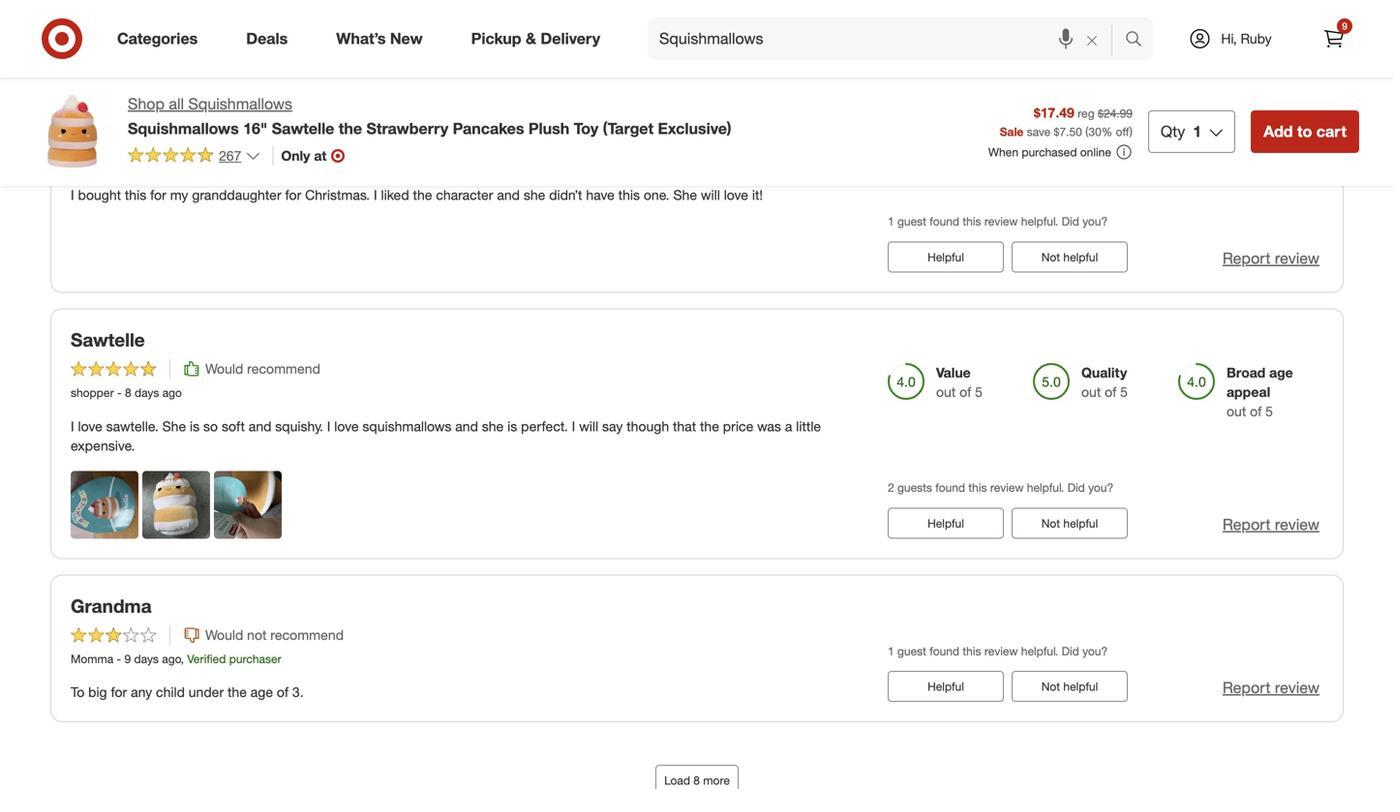 Task type: locate. For each thing, give the bounding box(es) containing it.
helpful
[[1063, 18, 1098, 33], [1063, 250, 1098, 264], [1063, 516, 1098, 530], [1063, 679, 1098, 694]]

1 vertical spatial you?
[[1088, 480, 1114, 495]]

2 not from the top
[[1041, 250, 1060, 264]]

report
[[1223, 17, 1271, 36], [1223, 249, 1271, 268], [1223, 515, 1271, 534], [1223, 678, 1271, 697]]

hi,
[[1221, 30, 1237, 47]]

child
[[156, 684, 185, 701]]

you? for squish
[[1083, 214, 1108, 229]]

1
[[1193, 122, 1202, 141], [888, 214, 894, 229], [888, 644, 894, 658]]

found for sawtelle
[[935, 480, 965, 495]]

not helpful button
[[1012, 10, 1128, 41], [1012, 241, 1128, 272], [1012, 508, 1128, 539], [1012, 671, 1128, 702]]

for left my
[[150, 186, 166, 203]]

0 vertical spatial 8
[[125, 385, 131, 400]]

$17.49
[[1034, 104, 1074, 121]]

of
[[1250, 152, 1262, 169], [1105, 172, 1117, 189], [960, 384, 971, 400], [1105, 384, 1117, 400], [1250, 403, 1262, 420], [277, 684, 289, 701]]

days
[[110, 154, 135, 169], [135, 385, 159, 400], [134, 652, 159, 666]]

helpful. for sawtelle
[[1027, 480, 1064, 495]]

image of squishmallows 16" sawtelle the strawberry pancakes plush toy (target exclusive) image
[[35, 93, 112, 170]]

helpful
[[928, 250, 964, 264], [928, 516, 964, 530], [928, 679, 964, 694]]

1 vertical spatial age
[[1269, 364, 1293, 381]]

this
[[125, 186, 146, 203], [618, 186, 640, 203], [963, 214, 981, 229], [969, 480, 987, 495], [963, 644, 981, 658]]

1 vertical spatial sawtelle
[[71, 329, 145, 351]]

2 vertical spatial would
[[205, 626, 243, 643]]

4 helpful from the top
[[1063, 679, 1098, 694]]

0 horizontal spatial sawtelle
[[71, 329, 145, 351]]

2 would from the top
[[205, 360, 243, 377]]

and right soft
[[249, 418, 271, 434]]

recommend right not
[[270, 626, 344, 643]]

0 vertical spatial helpful.
[[1021, 214, 1058, 229]]

and right squishmallows
[[455, 418, 478, 434]]

4 report from the top
[[1223, 678, 1271, 697]]

guest
[[897, 214, 926, 229], [897, 644, 926, 658]]

helpful button for squish
[[888, 241, 1004, 272]]

2 vertical spatial helpful
[[928, 679, 964, 694]]

2 would recommend from the top
[[205, 360, 320, 377]]

0 horizontal spatial is
[[190, 418, 200, 434]]

she left 'didn't'
[[524, 186, 545, 203]]

recommend up only
[[247, 129, 320, 146]]

2 vertical spatial 1
[[888, 644, 894, 658]]

1 vertical spatial recommend
[[247, 360, 320, 377]]

ruby
[[1241, 30, 1272, 47]]

for down only
[[285, 186, 301, 203]]

2 report review button from the top
[[1223, 247, 1320, 269]]

- left 6
[[93, 154, 97, 169]]

2 guest from the top
[[897, 644, 926, 658]]

1 vertical spatial will
[[579, 418, 598, 434]]

report review for fourth not helpful button from the top of the page
[[1223, 678, 1320, 697]]

3 report from the top
[[1223, 515, 1271, 534]]

the left strawberry
[[339, 119, 362, 138]]

would recommend up soft
[[205, 360, 320, 377]]

and for squish
[[497, 186, 520, 203]]

is left perfect.
[[507, 418, 517, 434]]

0 vertical spatial value
[[1227, 133, 1261, 150]]

for right big
[[111, 684, 127, 701]]

and right character
[[497, 186, 520, 203]]

2 helpful from the top
[[928, 516, 964, 530]]

, up to big for any child under the age of 3.
[[181, 652, 184, 666]]

though
[[627, 418, 669, 434]]

1 horizontal spatial ,
[[181, 652, 184, 666]]

would left not
[[205, 626, 243, 643]]

report review for 3rd not helpful button from the bottom
[[1223, 249, 1320, 268]]

2 vertical spatial recommend
[[270, 626, 344, 643]]

pickup & delivery
[[471, 29, 600, 48]]

helpful for 2nd not helpful button from the bottom of the page
[[1063, 516, 1098, 530]]

report review for 2nd not helpful button from the bottom of the page
[[1223, 515, 1320, 534]]

4 not from the top
[[1041, 679, 1060, 694]]

1 not from the top
[[1041, 18, 1060, 33]]

pickup
[[471, 29, 521, 48]]

0 vertical spatial will
[[701, 186, 720, 203]]

will
[[701, 186, 720, 203], [579, 418, 598, 434]]

off
[[1116, 124, 1130, 139]]

purchaser for grandma
[[229, 652, 281, 666]]

she left perfect.
[[482, 418, 504, 434]]

sawtelle inside shop all squishmallows squishmallows 16" sawtelle the strawberry pancakes plush toy (target exclusive)
[[272, 119, 334, 138]]

she
[[673, 186, 697, 203], [162, 418, 186, 434]]

1 horizontal spatial 8
[[693, 773, 700, 788]]

of inside quality out of 5
[[1105, 384, 1117, 400]]

guest review image 3 of 3, zoom in image
[[214, 471, 282, 539]]

categories link
[[101, 17, 222, 60]]

guest for fourth not helpful button from the top of the page
[[897, 644, 926, 658]]

love right squishy.
[[334, 418, 359, 434]]

9 right ruby
[[1342, 20, 1347, 32]]

strawberry
[[366, 119, 448, 138]]

review
[[1275, 17, 1320, 36], [984, 214, 1018, 229], [1275, 249, 1320, 268], [990, 480, 1024, 495], [1275, 515, 1320, 534], [984, 644, 1018, 658], [1275, 678, 1320, 697]]

deals
[[246, 29, 288, 48]]

0 vertical spatial recommend
[[247, 129, 320, 146]]

9 right the momma
[[124, 652, 131, 666]]

toy
[[574, 119, 598, 138]]

verified up the under
[[187, 652, 226, 666]]

ago up child
[[162, 652, 181, 666]]

broad age appeal out of 5
[[1081, 133, 1148, 189], [1227, 364, 1293, 420]]

purchaser
[[205, 154, 257, 169], [229, 652, 281, 666]]

not helpful
[[1041, 18, 1098, 33], [1041, 250, 1098, 264], [1041, 516, 1098, 530], [1041, 679, 1098, 694]]

- right the momma
[[117, 652, 121, 666]]

0 horizontal spatial she
[[162, 418, 186, 434]]

$24.99
[[1098, 106, 1133, 121]]

0 vertical spatial ,
[[157, 154, 160, 169]]

3 report review from the top
[[1223, 515, 1320, 534]]

helpful button
[[888, 241, 1004, 272], [888, 508, 1004, 539], [888, 671, 1004, 702]]

7.50
[[1060, 124, 1082, 139]]

0 vertical spatial age
[[1124, 133, 1148, 150]]

found for squish
[[930, 214, 959, 229]]

2 vertical spatial ago
[[162, 652, 181, 666]]

the right that
[[700, 418, 719, 434]]

1 vertical spatial verified
[[187, 652, 226, 666]]

1 is from the left
[[190, 418, 200, 434]]

and for sawtelle
[[455, 418, 478, 434]]

squishmallows down all
[[128, 119, 239, 138]]

1 vertical spatial 9
[[124, 652, 131, 666]]

1 would recommend from the top
[[205, 129, 320, 146]]

did for sawtelle
[[1067, 480, 1085, 495]]

0 vertical spatial appeal
[[1081, 152, 1125, 169]]

reg
[[1078, 106, 1095, 121]]

not for first not helpful button from the top of the page
[[1041, 18, 1060, 33]]

2 helpful button from the top
[[888, 508, 1004, 539]]

0 horizontal spatial will
[[579, 418, 598, 434]]

you?
[[1083, 214, 1108, 229], [1088, 480, 1114, 495], [1083, 644, 1108, 658]]

a
[[785, 418, 792, 434]]

value out of 5
[[1227, 133, 1273, 169], [936, 364, 983, 400]]

would for squish
[[205, 129, 243, 146]]

not
[[247, 626, 267, 643]]

1 helpful from the top
[[928, 250, 964, 264]]

2 helpful from the top
[[1063, 250, 1098, 264]]

verified for grandma
[[187, 652, 226, 666]]

she right one. at the left top of the page
[[673, 186, 697, 203]]

didn't
[[549, 186, 582, 203]]

0 vertical spatial -
[[93, 154, 97, 169]]

)
[[1130, 124, 1133, 139]]

1 guest found this review helpful. did you? for helpful button for squish
[[888, 214, 1108, 229]]

1 vertical spatial helpful
[[928, 516, 964, 530]]

2 horizontal spatial age
[[1269, 364, 1293, 381]]

recommend for sawtelle
[[247, 360, 320, 377]]

this for 3rd not helpful button from the bottom
[[963, 214, 981, 229]]

i up expensive.
[[71, 418, 74, 434]]

8 up sawtelle.
[[125, 385, 131, 400]]

3 not helpful from the top
[[1041, 516, 1098, 530]]

1 horizontal spatial sawtelle
[[272, 119, 334, 138]]

1 horizontal spatial value
[[1227, 133, 1261, 150]]

would recommend for sawtelle
[[205, 360, 320, 377]]

would recommend for squish
[[205, 129, 320, 146]]

it!
[[752, 186, 763, 203]]

0 vertical spatial did
[[1062, 214, 1079, 229]]

0 vertical spatial squishmallows
[[188, 94, 292, 113]]

squish
[[71, 97, 130, 120]]

0 horizontal spatial broad age appeal out of 5
[[1081, 133, 1148, 189]]

0 vertical spatial guest
[[897, 214, 926, 229]]

0 horizontal spatial and
[[249, 418, 271, 434]]

0 horizontal spatial ,
[[157, 154, 160, 169]]

1 vertical spatial she
[[482, 418, 504, 434]]

0 vertical spatial 1
[[1193, 122, 1202, 141]]

would recommend up "267"
[[205, 129, 320, 146]]

she left so
[[162, 418, 186, 434]]

0 vertical spatial purchaser
[[205, 154, 257, 169]]

0 vertical spatial days
[[110, 154, 135, 169]]

0 vertical spatial helpful
[[928, 250, 964, 264]]

christmas.
[[305, 186, 370, 203]]

0 horizontal spatial broad
[[1081, 133, 1120, 150]]

0 horizontal spatial love
[[78, 418, 102, 434]]

i
[[71, 186, 74, 203], [374, 186, 377, 203], [71, 418, 74, 434], [327, 418, 331, 434], [572, 418, 575, 434]]

9
[[1342, 20, 1347, 32], [124, 652, 131, 666]]

will inside i love sawtelle. she is so soft and squishy. i love squishmallows and she is perfect. i will say though that the price was a little expensive.
[[579, 418, 598, 434]]

quality out of 5
[[1081, 364, 1128, 400]]

0 vertical spatial 9
[[1342, 20, 1347, 32]]

4 report review from the top
[[1223, 678, 1320, 697]]

1 vertical spatial would recommend
[[205, 360, 320, 377]]

1 helpful from the top
[[1063, 18, 1098, 33]]

days for grandma
[[134, 652, 159, 666]]

recommend up squishy.
[[247, 360, 320, 377]]

0 vertical spatial verified
[[163, 154, 202, 169]]

0 vertical spatial broad
[[1081, 133, 1120, 150]]

ago right 6
[[138, 154, 157, 169]]

1 horizontal spatial she
[[673, 186, 697, 203]]

1 vertical spatial broad age appeal out of 5
[[1227, 364, 1293, 420]]

0 vertical spatial helpful button
[[888, 241, 1004, 272]]

0 vertical spatial value out of 5
[[1227, 133, 1273, 169]]

1 helpful button from the top
[[888, 241, 1004, 272]]

3 helpful button from the top
[[888, 671, 1004, 702]]

0 vertical spatial sawtelle
[[272, 119, 334, 138]]

categories
[[117, 29, 198, 48]]

1 horizontal spatial she
[[524, 186, 545, 203]]

days up any at the bottom left of page
[[134, 652, 159, 666]]

purchaser up granddaughter on the top of page
[[205, 154, 257, 169]]

1 vertical spatial purchaser
[[229, 652, 281, 666]]

purchaser down not
[[229, 652, 281, 666]]

sawtelle.
[[106, 418, 159, 434]]

1 vertical spatial ,
[[181, 652, 184, 666]]

verified
[[163, 154, 202, 169], [187, 652, 226, 666]]

3 would from the top
[[205, 626, 243, 643]]

1 guest found this review helpful. did you?
[[888, 214, 1108, 229], [888, 644, 1108, 658]]

3 not helpful button from the top
[[1012, 508, 1128, 539]]

is left so
[[190, 418, 200, 434]]

1 report review from the top
[[1223, 17, 1320, 36]]

not for 3rd not helpful button from the bottom
[[1041, 250, 1060, 264]]

report review button for 3rd not helpful button from the bottom
[[1223, 247, 1320, 269]]

would up soft
[[205, 360, 243, 377]]

broad
[[1081, 133, 1120, 150], [1227, 364, 1266, 381]]

1 horizontal spatial is
[[507, 418, 517, 434]]

character
[[436, 186, 493, 203]]

ava - 6 days ago , verified purchaser
[[71, 154, 257, 169]]

days right 6
[[110, 154, 135, 169]]

1 vertical spatial appeal
[[1227, 384, 1270, 400]]

helpful for first not helpful button from the top of the page
[[1063, 18, 1098, 33]]

sawtelle up shopper
[[71, 329, 145, 351]]

0 vertical spatial ago
[[138, 154, 157, 169]]

guest review image 1 of 3, zoom in image
[[71, 471, 138, 539]]

verified for squish
[[163, 154, 202, 169]]

- right shopper
[[117, 385, 122, 400]]

0 horizontal spatial 9
[[124, 652, 131, 666]]

1 vertical spatial found
[[935, 480, 965, 495]]

sawtelle
[[272, 119, 334, 138], [71, 329, 145, 351]]

1 vertical spatial helpful.
[[1027, 480, 1064, 495]]

ago right shopper
[[162, 385, 182, 400]]

4 not helpful from the top
[[1041, 679, 1098, 694]]

would recommend
[[205, 129, 320, 146], [205, 360, 320, 377]]

squishmallows up 16"
[[188, 94, 292, 113]]

1 vertical spatial she
[[162, 418, 186, 434]]

the
[[339, 119, 362, 138], [413, 186, 432, 203], [700, 418, 719, 434], [228, 684, 247, 701]]

1 guest from the top
[[897, 214, 926, 229]]

only
[[281, 147, 310, 164]]

-
[[93, 154, 97, 169], [117, 385, 122, 400], [117, 652, 121, 666]]

1 vertical spatial 1
[[888, 214, 894, 229]]

1 horizontal spatial love
[[334, 418, 359, 434]]

2 vertical spatial helpful button
[[888, 671, 1004, 702]]

squishmallows
[[188, 94, 292, 113], [128, 119, 239, 138]]

1 horizontal spatial and
[[455, 418, 478, 434]]

1 not helpful from the top
[[1041, 18, 1098, 33]]

0 vertical spatial she
[[524, 186, 545, 203]]

3 report review button from the top
[[1223, 513, 1320, 535]]

1 vertical spatial ago
[[162, 385, 182, 400]]

0 vertical spatial found
[[930, 214, 959, 229]]

4 not helpful button from the top
[[1012, 671, 1128, 702]]

4 report review button from the top
[[1223, 677, 1320, 699]]

8 right load
[[693, 773, 700, 788]]

say
[[602, 418, 623, 434]]

cart
[[1316, 122, 1347, 141]]

2 1 guest found this review helpful. did you? from the top
[[888, 644, 1108, 658]]

report for fourth not helpful button from the top of the page
[[1223, 678, 1271, 697]]

2 vertical spatial age
[[251, 684, 273, 701]]

will left it!
[[701, 186, 720, 203]]

1 vertical spatial did
[[1067, 480, 1085, 495]]

more
[[703, 773, 730, 788]]

0 horizontal spatial she
[[482, 418, 504, 434]]

, right 6
[[157, 154, 160, 169]]

1 vertical spatial guest
[[897, 644, 926, 658]]

- for squish
[[93, 154, 97, 169]]

1 horizontal spatial broad age appeal out of 5
[[1227, 364, 1293, 420]]

2 not helpful from the top
[[1041, 250, 1098, 264]]

1 1 guest found this review helpful. did you? from the top
[[888, 214, 1108, 229]]

under
[[189, 684, 224, 701]]

sawtelle up only at
[[272, 119, 334, 138]]

she inside i love sawtelle. she is so soft and squishy. i love squishmallows and she is perfect. i will say though that the price was a little expensive.
[[482, 418, 504, 434]]

3 helpful from the top
[[1063, 516, 1098, 530]]

for
[[150, 186, 166, 203], [285, 186, 301, 203], [111, 684, 127, 701]]

quality
[[1081, 364, 1127, 381]]

when
[[988, 145, 1019, 159]]

1 vertical spatial helpful button
[[888, 508, 1004, 539]]

days up sawtelle.
[[135, 385, 159, 400]]

verified up my
[[163, 154, 202, 169]]

$
[[1054, 124, 1060, 139]]

have
[[586, 186, 615, 203]]

0 horizontal spatial value out of 5
[[936, 364, 983, 400]]

0 vertical spatial 1 guest found this review helpful. did you?
[[888, 214, 1108, 229]]

price
[[723, 418, 753, 434]]

3 not from the top
[[1041, 516, 1060, 530]]

1 would from the top
[[205, 129, 243, 146]]

momma - 9 days ago , verified purchaser
[[71, 652, 281, 666]]

0 vertical spatial you?
[[1083, 214, 1108, 229]]

love up expensive.
[[78, 418, 102, 434]]

big
[[88, 684, 107, 701]]

appeal
[[1081, 152, 1125, 169], [1227, 384, 1270, 400]]

2 report from the top
[[1223, 249, 1271, 268]]

age
[[1124, 133, 1148, 150], [1269, 364, 1293, 381], [251, 684, 273, 701]]

ago for grandma
[[162, 652, 181, 666]]

shopper - 8 days ago
[[71, 385, 182, 400]]

2 report review from the top
[[1223, 249, 1320, 268]]

love left it!
[[724, 186, 748, 203]]

would up "267"
[[205, 129, 243, 146]]

will left say
[[579, 418, 598, 434]]

1 vertical spatial broad
[[1227, 364, 1266, 381]]

0 vertical spatial broad age appeal out of 5
[[1081, 133, 1148, 189]]

qty 1
[[1161, 122, 1202, 141]]

What can we help you find? suggestions appear below search field
[[648, 17, 1130, 60]]

you? for sawtelle
[[1088, 480, 1114, 495]]

was
[[757, 418, 781, 434]]



Task type: vqa. For each thing, say whether or not it's contained in the screenshot.
Only at
yes



Task type: describe. For each thing, give the bounding box(es) containing it.
soft
[[222, 418, 245, 434]]

not helpful for 3rd not helpful button from the bottom
[[1041, 250, 1098, 264]]

helpful. for squish
[[1021, 214, 1058, 229]]

load
[[664, 773, 690, 788]]

2 guests found this review helpful. did you?
[[888, 480, 1114, 495]]

the right the under
[[228, 684, 247, 701]]

what's
[[336, 29, 386, 48]]

267 link
[[128, 146, 261, 168]]

days for squish
[[110, 154, 135, 169]]

1 vertical spatial -
[[117, 385, 122, 400]]

shopper
[[71, 385, 114, 400]]

save
[[1027, 124, 1051, 139]]

%
[[1102, 124, 1113, 139]]

, for grandma
[[181, 652, 184, 666]]

i love sawtelle. she is so soft and squishy. i love squishmallows and she is perfect. i will say though that the price was a little expensive.
[[71, 418, 821, 454]]

2 horizontal spatial for
[[285, 186, 301, 203]]

purchased
[[1022, 145, 1077, 159]]

5 inside quality out of 5
[[1120, 384, 1128, 400]]

guests
[[897, 480, 932, 495]]

one.
[[644, 186, 670, 203]]

2 not helpful button from the top
[[1012, 241, 1128, 272]]

helpful for squish
[[928, 250, 964, 264]]

guest review image 2 of 3, zoom in image
[[142, 471, 210, 539]]

she for squish
[[524, 186, 545, 203]]

(target
[[603, 119, 654, 138]]

i left bought
[[71, 186, 74, 203]]

3 helpful from the top
[[928, 679, 964, 694]]

what's new
[[336, 29, 423, 48]]

little
[[796, 418, 821, 434]]

guest for 3rd not helpful button from the bottom
[[897, 214, 926, 229]]

she for sawtelle
[[482, 418, 504, 434]]

3.
[[292, 684, 304, 701]]

momma
[[71, 652, 113, 666]]

report review button for 2nd not helpful button from the bottom of the page
[[1223, 513, 1320, 535]]

helpful for 3rd not helpful button from the bottom
[[1063, 250, 1098, 264]]

2 horizontal spatial love
[[724, 186, 748, 203]]

all
[[169, 94, 184, 113]]

qty
[[1161, 122, 1185, 141]]

squishmallows
[[362, 418, 452, 434]]

ava
[[71, 154, 89, 169]]

hi, ruby
[[1221, 30, 1272, 47]]

the right liked
[[413, 186, 432, 203]]

1 horizontal spatial will
[[701, 186, 720, 203]]

not helpful for first not helpful button from the top of the page
[[1041, 18, 1098, 33]]

helpful for sawtelle
[[928, 516, 964, 530]]

add
[[1264, 122, 1293, 141]]

1 guest found this review helpful. did you? for 3rd helpful button from the top of the page
[[888, 644, 1108, 658]]

1 horizontal spatial age
[[1124, 133, 1148, 150]]

i right squishy.
[[327, 418, 331, 434]]

this for fourth not helpful button from the top of the page
[[963, 644, 981, 658]]

bought
[[78, 186, 121, 203]]

this for 2nd not helpful button from the bottom of the page
[[969, 480, 987, 495]]

to
[[71, 684, 84, 701]]

what's new link
[[320, 17, 447, 60]]

sale
[[1000, 124, 1024, 139]]

1 vertical spatial 8
[[693, 773, 700, 788]]

1 horizontal spatial for
[[150, 186, 166, 203]]

only at
[[281, 147, 327, 164]]

267
[[219, 147, 241, 164]]

search
[[1116, 31, 1163, 50]]

1 horizontal spatial 9
[[1342, 20, 1347, 32]]

deals link
[[230, 17, 312, 60]]

1 horizontal spatial appeal
[[1227, 384, 1270, 400]]

1 vertical spatial squishmallows
[[128, 119, 239, 138]]

to
[[1297, 122, 1312, 141]]

not helpful for 2nd not helpful button from the bottom of the page
[[1041, 516, 1098, 530]]

plush
[[528, 119, 569, 138]]

1 vertical spatial value out of 5
[[936, 364, 983, 400]]

1 horizontal spatial broad
[[1227, 364, 1266, 381]]

search button
[[1116, 17, 1163, 64]]

0 horizontal spatial appeal
[[1081, 152, 1125, 169]]

6
[[100, 154, 107, 169]]

9 link
[[1313, 17, 1355, 60]]

1 report review button from the top
[[1223, 16, 1320, 38]]

1 for 3rd not helpful button from the bottom
[[888, 214, 894, 229]]

2
[[888, 480, 894, 495]]

exclusive)
[[658, 119, 731, 138]]

perfect.
[[521, 418, 568, 434]]

would for sawtelle
[[205, 360, 243, 377]]

expensive.
[[71, 437, 135, 454]]

my
[[170, 186, 188, 203]]

to big for any child under the age of 3.
[[71, 684, 304, 701]]

helpful button for sawtelle
[[888, 508, 1004, 539]]

new
[[390, 29, 423, 48]]

when purchased online
[[988, 145, 1111, 159]]

(
[[1085, 124, 1089, 139]]

1 for fourth not helpful button from the top of the page
[[888, 644, 894, 658]]

i right perfect.
[[572, 418, 575, 434]]

2 vertical spatial found
[[930, 644, 959, 658]]

helpful for fourth not helpful button from the top of the page
[[1063, 679, 1098, 694]]

$17.49 reg $24.99 sale save $ 7.50 ( 30 % off )
[[1000, 104, 1133, 139]]

- for grandma
[[117, 652, 121, 666]]

squishy.
[[275, 418, 323, 434]]

i bought this for my granddaughter for christmas. i liked the character and she didn't have this one. she will love it!
[[71, 186, 763, 203]]

pickup & delivery link
[[455, 17, 624, 60]]

delivery
[[541, 29, 600, 48]]

recommend for squish
[[247, 129, 320, 146]]

not for 2nd not helpful button from the bottom of the page
[[1041, 516, 1060, 530]]

1 horizontal spatial value out of 5
[[1227, 133, 1273, 169]]

add to cart
[[1264, 122, 1347, 141]]

2 vertical spatial did
[[1062, 644, 1079, 658]]

1 vertical spatial value
[[936, 364, 971, 381]]

any
[[131, 684, 152, 701]]

would for grandma
[[205, 626, 243, 643]]

purchaser for squish
[[205, 154, 257, 169]]

2 is from the left
[[507, 418, 517, 434]]

that
[[673, 418, 696, 434]]

the inside shop all squishmallows squishmallows 16" sawtelle the strawberry pancakes plush toy (target exclusive)
[[339, 119, 362, 138]]

2 vertical spatial helpful.
[[1021, 644, 1058, 658]]

online
[[1080, 145, 1111, 159]]

1 not helpful button from the top
[[1012, 10, 1128, 41]]

not helpful for fourth not helpful button from the top of the page
[[1041, 679, 1098, 694]]

30
[[1089, 124, 1102, 139]]

1 report from the top
[[1223, 17, 1271, 36]]

at
[[314, 147, 327, 164]]

report for 3rd not helpful button from the bottom
[[1223, 249, 1271, 268]]

out inside quality out of 5
[[1081, 384, 1101, 400]]

0 vertical spatial she
[[673, 186, 697, 203]]

16"
[[243, 119, 268, 138]]

ago for squish
[[138, 154, 157, 169]]

shop
[[128, 94, 165, 113]]

so
[[203, 418, 218, 434]]

1 vertical spatial days
[[135, 385, 159, 400]]

grandma
[[71, 595, 152, 617]]

0 horizontal spatial 8
[[125, 385, 131, 400]]

0 horizontal spatial for
[[111, 684, 127, 701]]

report for 2nd not helpful button from the bottom of the page
[[1223, 515, 1271, 534]]

would not recommend
[[205, 626, 344, 643]]

, for squish
[[157, 154, 160, 169]]

&
[[526, 29, 536, 48]]

shop all squishmallows squishmallows 16" sawtelle the strawberry pancakes plush toy (target exclusive)
[[128, 94, 731, 138]]

not for fourth not helpful button from the top of the page
[[1041, 679, 1060, 694]]

did for squish
[[1062, 214, 1079, 229]]

i left liked
[[374, 186, 377, 203]]

2 vertical spatial you?
[[1083, 644, 1108, 658]]

she inside i love sawtelle. she is so soft and squishy. i love squishmallows and she is perfect. i will say though that the price was a little expensive.
[[162, 418, 186, 434]]

report review button for fourth not helpful button from the top of the page
[[1223, 677, 1320, 699]]

the inside i love sawtelle. she is so soft and squishy. i love squishmallows and she is perfect. i will say though that the price was a little expensive.
[[700, 418, 719, 434]]



